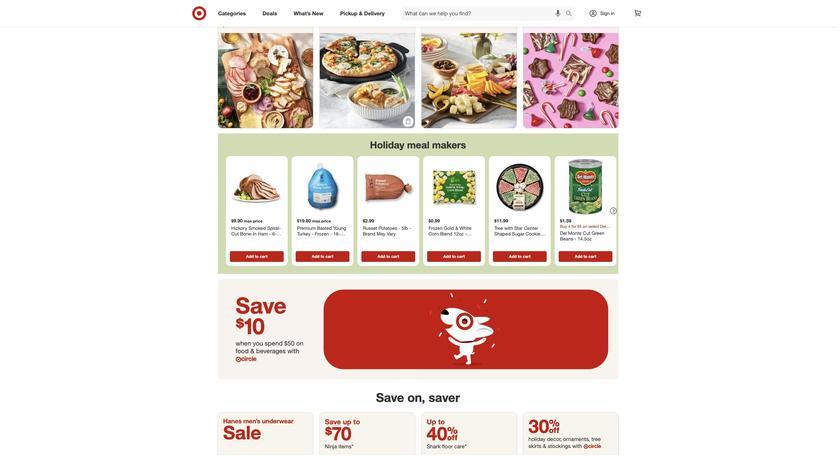 Task type: vqa. For each thing, say whether or not it's contained in the screenshot.


Task type: locate. For each thing, give the bounding box(es) containing it.
4 add from the left
[[443, 254, 451, 259]]

2 99
[[427, 7, 451, 30]]

cut inside del monte cut green beans - 14.5oz
[[583, 230, 590, 236]]

carousel region
[[218, 133, 618, 279]]

add to cart for may
[[377, 254, 399, 259]]

$1.59
[[560, 218, 571, 224]]

gather™ down "basted"
[[314, 243, 331, 248]]

save up to
[[325, 417, 360, 426]]

add to cart button for cookie
[[493, 251, 547, 262]]

add to cart button down 12oz
[[427, 251, 481, 262]]

per down "basted"
[[324, 237, 331, 243]]

1 add to cart from the left
[[246, 254, 267, 259]]

$0.99 frozen gold & white corn blend 12oz - good & gather™
[[428, 218, 471, 243]]

add down 14.5oz
[[575, 254, 582, 259]]

to down $19.80 max price premium basted young turkey - frozen - 16- 20lbs - price per lb - good & gather™
[[320, 254, 324, 259]]

1 horizontal spatial save
[[325, 417, 341, 426]]

2 add from the left
[[312, 254, 319, 259]]

green
[[592, 230, 604, 236]]

0 horizontal spatial frozen
[[315, 231, 329, 237]]

5 cart from the left
[[523, 254, 530, 259]]

beans
[[560, 236, 573, 242]]

0 vertical spatial circle
[[241, 355, 257, 363]]

ham
[[258, 231, 268, 237]]

bone-
[[240, 231, 253, 237]]

add down day™ on the bottom right of page
[[509, 254, 517, 259]]

0 horizontal spatial lb
[[262, 237, 266, 243]]

max right $9.90
[[244, 219, 252, 224]]

& inside holiday decor, ornaments, tree skirts & stockings with
[[543, 443, 546, 449]]

tree with star center shaped sugar cookie value tray - 22.5oz - favorite day™ image
[[492, 159, 548, 215]]

with inside holiday decor, ornaments, tree skirts & stockings with
[[572, 443, 582, 449]]

What can we help you find? suggestions appear below search field
[[401, 6, 567, 21]]

max for premium
[[312, 219, 320, 224]]

2 horizontal spatial save
[[376, 390, 404, 405]]

turkey
[[297, 231, 310, 237]]

1 horizontal spatial cut
[[583, 230, 590, 236]]

cart
[[260, 254, 267, 259], [325, 254, 333, 259], [391, 254, 399, 259], [457, 254, 465, 259], [523, 254, 530, 259], [588, 254, 596, 259]]

0 vertical spatial gather™
[[446, 237, 463, 243]]

4 add to cart button from the left
[[427, 251, 481, 262]]

cut up lbs
[[231, 231, 239, 237]]

1 horizontal spatial gather™
[[446, 237, 463, 243]]

with inside $11.99 tree with star center shaped sugar cookie value tray - 22.5oz - favorite day™
[[504, 225, 513, 231]]

2 horizontal spatial with
[[572, 443, 582, 449]]

add to cart for -
[[312, 254, 333, 259]]

cart down pantry™
[[260, 254, 267, 259]]

to down 14.5oz
[[583, 254, 587, 259]]

- left 6-
[[269, 231, 271, 237]]

1 max from the left
[[244, 219, 252, 224]]

1 lb from the left
[[262, 237, 266, 243]]

to down day™ on the bottom right of page
[[518, 254, 522, 259]]

add for turkey
[[312, 254, 319, 259]]

hanes
[[223, 417, 242, 425]]

- down the white
[[465, 231, 467, 237]]

0 horizontal spatial circle
[[241, 355, 257, 363]]

2 vertical spatial save
[[325, 417, 341, 426]]

2 add to cart button from the left
[[296, 251, 349, 262]]

when
[[236, 339, 251, 347]]

0 horizontal spatial save
[[236, 292, 287, 319]]

add
[[246, 254, 254, 259], [312, 254, 319, 259], [377, 254, 385, 259], [443, 254, 451, 259], [509, 254, 517, 259], [575, 254, 582, 259]]

add for blend
[[443, 254, 451, 259]]

good down corn
[[428, 237, 440, 243]]

1 vertical spatial save
[[376, 390, 404, 405]]

cut up 14.5oz
[[583, 230, 590, 236]]

russet
[[363, 225, 377, 231]]

sign
[[600, 10, 610, 16]]

to for hickory smoked spiral- cut bone-in ham - 6-10 lbs - price per lb - market pantry™
[[255, 254, 259, 259]]

add to cart down pantry™
[[246, 254, 267, 259]]

max inside '$9.90 max price hickory smoked spiral- cut bone-in ham - 6-10 lbs - price per lb - market pantry™'
[[244, 219, 252, 224]]

up
[[427, 417, 436, 426]]

add to cart button for may
[[361, 251, 415, 262]]

40
[[427, 422, 458, 445]]

0 vertical spatial save
[[236, 292, 287, 319]]

1 vertical spatial circle
[[588, 443, 601, 449]]

- right 5lb at the left of page
[[409, 225, 411, 231]]

add to cart button down the 'vary'
[[361, 251, 415, 262]]

russet potatoes - 5lb - brand may vary image
[[360, 159, 416, 215]]

add to cart button down 14.5oz
[[559, 251, 612, 262]]

2 vertical spatial with
[[572, 443, 582, 449]]

99
[[437, 7, 451, 30]]

$19.80 max price premium basted young turkey - frozen - 16- 20lbs - price per lb - good & gather™
[[297, 218, 346, 248]]

saver
[[429, 390, 460, 405]]

gather™ down 12oz
[[446, 237, 463, 243]]

1 vertical spatial good
[[297, 243, 309, 248]]

30
[[529, 415, 560, 437]]

6 add from the left
[[575, 254, 582, 259]]

1 vertical spatial frozen
[[315, 231, 329, 237]]

1 horizontal spatial max
[[312, 219, 320, 224]]

young
[[333, 225, 346, 231]]

$10
[[236, 313, 265, 340]]

3 add from the left
[[377, 254, 385, 259]]

circle inside when you spend $50 on food & beverages with circle
[[241, 355, 257, 363]]

del monte cut green beans - 14.5oz image
[[557, 159, 614, 215]]

search
[[563, 11, 579, 17]]

add down $19.80 max price premium basted young turkey - frozen - 16- 20lbs - price per lb - good & gather™
[[312, 254, 319, 259]]

sugar
[[512, 231, 524, 237]]

may
[[377, 231, 385, 237]]

1 cart from the left
[[260, 254, 267, 259]]

in
[[253, 231, 257, 237]]

add to cart for cookie
[[509, 254, 530, 259]]

0 vertical spatial with
[[504, 225, 513, 231]]

add to cart for bone-
[[246, 254, 267, 259]]

0 horizontal spatial gather™
[[314, 243, 331, 248]]

$2.99
[[363, 218, 374, 224]]

max for hickory
[[244, 219, 252, 224]]

cart down $19.80 max price premium basted young turkey - frozen - 16- 20lbs - price per lb - good & gather™
[[325, 254, 333, 259]]

gather™ inside $0.99 frozen gold & white corn blend 12oz - good & gather™
[[446, 237, 463, 243]]

- down premium
[[312, 231, 313, 237]]

2 horizontal spatial per
[[324, 237, 331, 243]]

0 horizontal spatial per
[[223, 21, 231, 28]]

1 horizontal spatial frozen
[[428, 225, 443, 231]]

per
[[223, 21, 231, 28], [254, 237, 261, 243], [324, 237, 331, 243]]

$6
[[325, 7, 343, 30]]

1 vertical spatial gather™
[[314, 243, 331, 248]]

6 add to cart button from the left
[[559, 251, 612, 262]]

1 horizontal spatial lb
[[333, 237, 337, 243]]

del monte cut green beans - 14.5oz
[[560, 230, 604, 242]]

pickup & delivery
[[340, 10, 385, 17]]

circle
[[241, 355, 257, 363], [588, 443, 601, 449]]

add down pantry™
[[246, 254, 254, 259]]

to down 12oz
[[452, 254, 456, 259]]

frozen up corn
[[428, 225, 443, 231]]

lb inside '$9.90 max price hickory smoked spiral- cut bone-in ham - 6-10 lbs - price per lb - market pantry™'
[[262, 237, 266, 243]]

cart down 14.5oz
[[588, 254, 596, 259]]

max inside $19.80 max price premium basted young turkey - frozen - 16- 20lbs - price per lb - good & gather™
[[312, 219, 320, 224]]

2 lb from the left
[[333, 237, 337, 243]]

6 add to cart from the left
[[575, 254, 596, 259]]

0 vertical spatial good
[[428, 237, 440, 243]]

add to cart down 14.5oz
[[575, 254, 596, 259]]

add to cart down day™ on the bottom right of page
[[509, 254, 530, 259]]

to down the 'vary'
[[386, 254, 390, 259]]

4 cart from the left
[[457, 254, 465, 259]]

favorite
[[494, 243, 511, 248]]

1 add from the left
[[246, 254, 254, 259]]

1 add to cart button from the left
[[230, 251, 284, 262]]

frozen gold & white corn blend 12oz - good & gather™ image
[[426, 159, 482, 215]]

with up shaped
[[504, 225, 513, 231]]

-
[[398, 225, 400, 231], [409, 225, 411, 231], [269, 231, 271, 237], [312, 231, 313, 237], [330, 231, 332, 237], [465, 231, 467, 237], [574, 236, 576, 242], [239, 237, 240, 243], [267, 237, 269, 243], [310, 237, 311, 243], [338, 237, 340, 243], [516, 237, 518, 243], [535, 237, 537, 243]]

on,
[[408, 390, 425, 405]]

& right skirts
[[543, 443, 546, 449]]

3 cart from the left
[[391, 254, 399, 259]]

- right lbs
[[239, 237, 240, 243]]

add to cart button down day™ on the bottom right of page
[[493, 251, 547, 262]]

center
[[524, 225, 538, 231]]

hickory smoked spiral-cut bone-in ham - 6-10 lbs - price per lb - market pantry™ image
[[228, 159, 285, 215]]

add to cart down 12oz
[[443, 254, 465, 259]]

1 vertical spatial with
[[287, 347, 299, 355]]

0 horizontal spatial max
[[244, 219, 252, 224]]

ninja
[[325, 443, 337, 450]]

lb down ham
[[262, 237, 266, 243]]

max up "basted"
[[312, 219, 320, 224]]

cart down day™ on the bottom right of page
[[523, 254, 530, 259]]

smoked
[[248, 225, 266, 231]]

gather™
[[446, 237, 463, 243], [314, 243, 331, 248]]

cart for $2.99 russet potatoes - 5lb - brand may vary
[[391, 254, 399, 259]]

cookie
[[526, 231, 540, 237]]

good down 20lbs in the left of the page
[[297, 243, 309, 248]]

$11.99 tree with star center shaped sugar cookie value tray - 22.5oz - favorite day™
[[494, 218, 540, 248]]

categories link
[[212, 6, 254, 21]]

0 horizontal spatial cut
[[231, 231, 239, 237]]

save on, saver
[[376, 390, 460, 405]]

circle down tree
[[588, 443, 601, 449]]

2 max from the left
[[312, 219, 320, 224]]

4 add to cart from the left
[[443, 254, 465, 259]]

to
[[255, 254, 259, 259], [320, 254, 324, 259], [386, 254, 390, 259], [452, 254, 456, 259], [518, 254, 522, 259], [583, 254, 587, 259], [353, 417, 360, 426], [438, 417, 445, 426]]

add to cart down $19.80 max price premium basted young turkey - frozen - 16- 20lbs - price per lb - good & gather™
[[312, 254, 333, 259]]

with right spend
[[287, 347, 299, 355]]

corn
[[428, 231, 439, 237]]

& down turkey
[[310, 243, 313, 248]]

- down cookie
[[535, 237, 537, 243]]

meal
[[407, 139, 430, 151]]

circle down food
[[241, 355, 257, 363]]

0 horizontal spatial with
[[287, 347, 299, 355]]

lb
[[262, 237, 266, 243], [333, 237, 337, 243]]

0 horizontal spatial good
[[297, 243, 309, 248]]

tree
[[592, 436, 601, 442]]

$50
[[284, 339, 295, 347]]

- inside $0.99 frozen gold & white corn blend 12oz - good & gather™
[[465, 231, 467, 237]]

spiral-
[[267, 225, 281, 231]]

lb down 16-
[[333, 237, 337, 243]]

with down ornaments,
[[572, 443, 582, 449]]

good
[[428, 237, 440, 243], [297, 243, 309, 248]]

add to cart button for -
[[296, 251, 349, 262]]

save
[[236, 292, 287, 319], [376, 390, 404, 405], [325, 417, 341, 426]]

2 add to cart from the left
[[312, 254, 333, 259]]

lb inside $19.80 max price premium basted young turkey - frozen - 16- 20lbs - price per lb - good & gather™
[[333, 237, 337, 243]]

5 add to cart from the left
[[509, 254, 530, 259]]

add to cart button down pantry™
[[230, 251, 284, 262]]

$11.99
[[494, 218, 508, 224]]

add to cart button down $19.80 max price premium basted young turkey - frozen - 16- 20lbs - price per lb - good & gather™
[[296, 251, 349, 262]]

3 add to cart from the left
[[377, 254, 399, 259]]

- down monte
[[574, 236, 576, 242]]

price
[[253, 219, 262, 224], [321, 219, 331, 224], [242, 237, 252, 243], [313, 237, 323, 243]]

add down blend
[[443, 254, 451, 259]]

del
[[560, 230, 567, 236]]

per left lb. in the top left of the page
[[223, 21, 231, 28]]

1 horizontal spatial per
[[254, 237, 261, 243]]

to down pantry™
[[255, 254, 259, 259]]

2 cart from the left
[[325, 254, 333, 259]]

per up pantry™
[[254, 237, 261, 243]]

cart down the 'vary'
[[391, 254, 399, 259]]

1 horizontal spatial with
[[504, 225, 513, 231]]

lbs
[[231, 237, 237, 243]]

add to cart
[[246, 254, 267, 259], [312, 254, 333, 259], [377, 254, 399, 259], [443, 254, 465, 259], [509, 254, 530, 259], [575, 254, 596, 259]]

pickup & delivery link
[[335, 6, 393, 21]]

floor
[[442, 443, 453, 450]]

cut
[[583, 230, 590, 236], [231, 231, 239, 237]]

16-
[[333, 231, 340, 237]]

premium
[[297, 225, 316, 231]]

0 vertical spatial frozen
[[428, 225, 443, 231]]

what's new
[[294, 10, 324, 17]]

gold
[[444, 225, 454, 231]]

5 add from the left
[[509, 254, 517, 259]]

3 add to cart button from the left
[[361, 251, 415, 262]]

cart down 12oz
[[457, 254, 465, 259]]

cut inside '$9.90 max price hickory smoked spiral- cut bone-in ham - 6-10 lbs - price per lb - market pantry™'
[[231, 231, 239, 237]]

frozen down "basted"
[[315, 231, 329, 237]]

beverages
[[256, 347, 286, 355]]

add to cart down the 'vary'
[[377, 254, 399, 259]]

& right food
[[250, 347, 254, 355]]

add down may
[[377, 254, 385, 259]]

1 horizontal spatial good
[[428, 237, 440, 243]]

max
[[244, 219, 252, 224], [312, 219, 320, 224]]

5 add to cart button from the left
[[493, 251, 547, 262]]



Task type: describe. For each thing, give the bounding box(es) containing it.
$6 link
[[320, 0, 415, 128]]

per inside $19.80 max price premium basted young turkey - frozen - 16- 20lbs - price per lb - good & gather™
[[324, 237, 331, 243]]

lb.
[[233, 21, 238, 28]]

1 horizontal spatial circle
[[588, 443, 601, 449]]

good inside $19.80 max price premium basted young turkey - frozen - 16- 20lbs - price per lb - good & gather™
[[297, 243, 309, 248]]

& inside $19.80 max price premium basted young turkey - frozen - 16- 20lbs - price per lb - good & gather™
[[310, 243, 313, 248]]

what's new link
[[288, 6, 332, 21]]

up
[[343, 417, 351, 426]]

- right 20lbs in the left of the page
[[310, 237, 311, 243]]

delivery
[[364, 10, 385, 17]]

to for del monte cut green beans - 14.5oz
[[583, 254, 587, 259]]

price up "basted"
[[321, 219, 331, 224]]

save for save up to
[[325, 417, 341, 426]]

frozen inside $19.80 max price premium basted young turkey - frozen - 16- 20lbs - price per lb - good & gather™
[[315, 231, 329, 237]]

hanes men's underwear
[[223, 417, 294, 425]]

cart for $19.80 max price premium basted young turkey - frozen - 16- 20lbs - price per lb - good & gather™
[[325, 254, 333, 259]]

items*
[[339, 443, 353, 450]]

add to cart for 12oz
[[443, 254, 465, 259]]

you
[[253, 339, 263, 347]]

price up smoked in the left of the page
[[253, 219, 262, 224]]

add for brand
[[377, 254, 385, 259]]

decor,
[[547, 436, 562, 442]]

basted
[[317, 225, 332, 231]]

ornaments,
[[563, 436, 590, 442]]

save for save
[[236, 292, 287, 319]]

$9.90 max price hickory smoked spiral- cut bone-in ham - 6-10 lbs - price per lb - market pantry™
[[231, 218, 282, 248]]

to for russet potatoes - 5lb - brand may vary
[[386, 254, 390, 259]]

deals link
[[257, 6, 285, 21]]

on
[[296, 339, 304, 347]]

add to cart button for 12oz
[[427, 251, 481, 262]]

frozen inside $0.99 frozen gold & white corn blend 12oz - good & gather™
[[428, 225, 443, 231]]

14.5oz
[[578, 236, 592, 242]]

12oz
[[454, 231, 464, 237]]

to right up
[[438, 417, 445, 426]]

- down ham
[[267, 237, 269, 243]]

white
[[459, 225, 471, 231]]

10
[[277, 231, 282, 237]]

20lbs
[[297, 237, 308, 243]]

skirts
[[529, 443, 542, 449]]

sale
[[223, 421, 261, 444]]

blend
[[440, 231, 452, 237]]

$9.90
[[231, 218, 243, 224]]

- down 16-
[[338, 237, 340, 243]]

- up day™ on the bottom right of page
[[516, 237, 518, 243]]

price down "basted"
[[313, 237, 323, 243]]

to for tree with star center shaped sugar cookie value tray - 22.5oz - favorite day™
[[518, 254, 522, 259]]

monte
[[568, 230, 581, 236]]

add for sugar
[[509, 254, 517, 259]]

6-
[[272, 231, 277, 237]]

spend
[[265, 339, 283, 347]]

in
[[611, 10, 615, 16]]

vary
[[387, 231, 396, 237]]

add to cart button for bone-
[[230, 251, 284, 262]]

& right pickup
[[359, 10, 363, 17]]

value
[[494, 237, 505, 243]]

categories
[[218, 10, 246, 17]]

22.5oz
[[519, 237, 533, 243]]

shark floor care*
[[427, 443, 467, 450]]

per inside "link"
[[223, 21, 231, 28]]

5lb
[[401, 225, 408, 231]]

& down blend
[[442, 237, 444, 243]]

$0.99
[[428, 218, 440, 224]]

per lb.
[[223, 21, 238, 28]]

stockings
[[548, 443, 571, 449]]

holiday decor, ornaments, tree skirts & stockings with
[[529, 436, 601, 449]]

search button
[[563, 6, 579, 22]]

pickup
[[340, 10, 358, 17]]

- inside del monte cut green beans - 14.5oz
[[574, 236, 576, 242]]

premium basted young turkey - frozen - 16-20lbs - price per lb - good & gather™ image
[[294, 159, 351, 215]]

$19.80
[[297, 218, 311, 224]]

save for save on, saver
[[376, 390, 404, 405]]

care*
[[454, 443, 467, 450]]

with inside when you spend $50 on food & beverages with circle
[[287, 347, 299, 355]]

food
[[236, 347, 249, 355]]

ninja items*
[[325, 443, 353, 450]]

holiday meal makers
[[370, 139, 466, 151]]

2
[[427, 7, 437, 30]]

add for cut
[[246, 254, 254, 259]]

to right the "up"
[[353, 417, 360, 426]]

cart for $9.90 max price hickory smoked spiral- cut bone-in ham - 6-10 lbs - price per lb - market pantry™
[[260, 254, 267, 259]]

gather™ inside $19.80 max price premium basted young turkey - frozen - 16- 20lbs - price per lb - good & gather™
[[314, 243, 331, 248]]

tree
[[494, 225, 503, 231]]

per inside '$9.90 max price hickory smoked spiral- cut bone-in ham - 6-10 lbs - price per lb - market pantry™'
[[254, 237, 261, 243]]

underwear
[[262, 417, 294, 425]]

price down "bone-"
[[242, 237, 252, 243]]

to for frozen gold & white corn blend 12oz - good & gather™
[[452, 254, 456, 259]]

up to
[[427, 417, 445, 426]]

to for premium basted young turkey - frozen - 16- 20lbs - price per lb - good & gather™
[[320, 254, 324, 259]]

& up 12oz
[[455, 225, 458, 231]]

new
[[312, 10, 324, 17]]

sign in link
[[583, 6, 625, 21]]

hickory
[[231, 225, 247, 231]]

cart for $0.99 frozen gold & white corn blend 12oz - good & gather™
[[457, 254, 465, 259]]

shaped
[[494, 231, 511, 237]]

from
[[427, 3, 442, 11]]

holiday
[[370, 139, 404, 151]]

cart for $11.99 tree with star center shaped sugar cookie value tray - 22.5oz - favorite day™
[[523, 254, 530, 259]]

market
[[231, 243, 246, 248]]

tray
[[507, 237, 515, 243]]

& inside when you spend $50 on food & beverages with circle
[[250, 347, 254, 355]]

- left 16-
[[330, 231, 332, 237]]

$70
[[325, 422, 351, 445]]

6 cart from the left
[[588, 254, 596, 259]]

per lb. link
[[218, 0, 313, 128]]

brand
[[363, 231, 375, 237]]

makers
[[432, 139, 466, 151]]

day™
[[512, 243, 523, 248]]

what's
[[294, 10, 311, 17]]

star
[[514, 225, 523, 231]]

good inside $0.99 frozen gold & white corn blend 12oz - good & gather™
[[428, 237, 440, 243]]

shark
[[427, 443, 441, 450]]

- left 5lb at the left of page
[[398, 225, 400, 231]]



